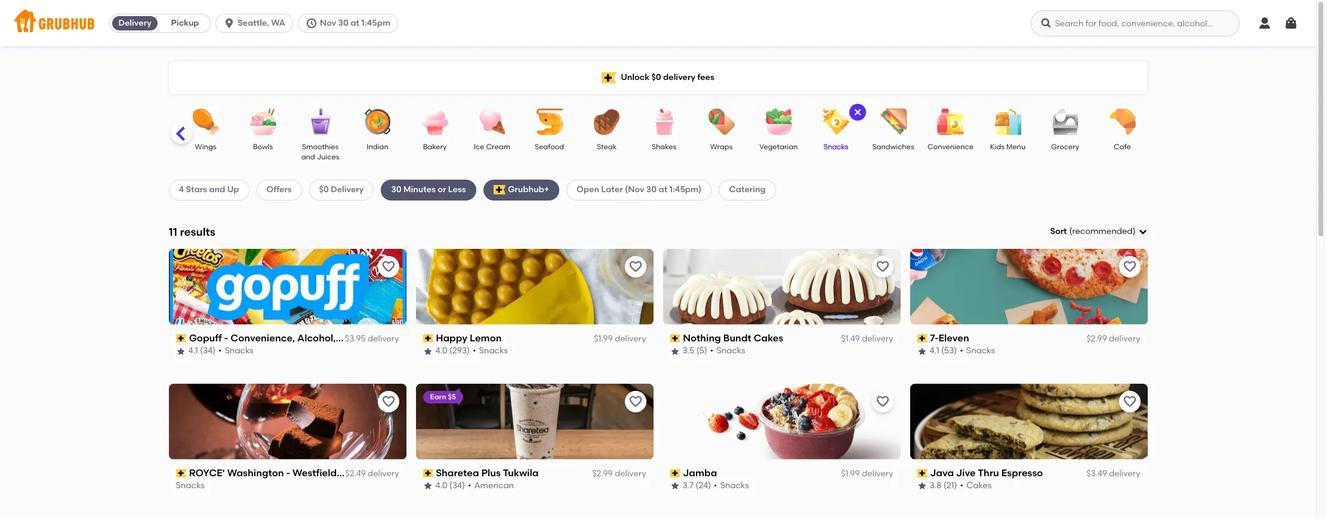 Task type: locate. For each thing, give the bounding box(es) containing it.
0 vertical spatial (34)
[[200, 346, 215, 356]]

1 horizontal spatial 4.1
[[930, 346, 939, 356]]

and left up
[[209, 185, 225, 195]]

$0
[[651, 72, 661, 82], [319, 185, 329, 195]]

$1.99 delivery for jamba
[[841, 469, 893, 479]]

and down smoothies
[[301, 153, 315, 161]]

star icon image
[[176, 346, 185, 356], [423, 346, 432, 356], [670, 346, 680, 356], [917, 346, 927, 356], [423, 481, 432, 491], [670, 481, 680, 491], [917, 481, 927, 491]]

or
[[438, 185, 446, 195]]

snacks for jamba
[[720, 481, 749, 491]]

4.1 (53)
[[930, 346, 957, 356]]

delivery
[[663, 72, 695, 82], [368, 334, 399, 344], [615, 334, 646, 344], [862, 334, 893, 344], [1109, 334, 1140, 344], [368, 469, 399, 479], [615, 469, 646, 479], [862, 469, 893, 479], [1109, 469, 1140, 479]]

1 vertical spatial (34)
[[449, 481, 465, 491]]

subscription pass image for jamba
[[670, 469, 681, 477]]

(21)
[[944, 481, 957, 491]]

sort
[[1050, 226, 1067, 236]]

save this restaurant image
[[1122, 260, 1137, 274], [381, 394, 395, 409], [628, 394, 643, 409]]

0 vertical spatial at
[[351, 18, 359, 28]]

• snacks down nothing bundt cakes
[[710, 346, 745, 356]]

1 horizontal spatial $0
[[651, 72, 661, 82]]

(34) down gopuff
[[200, 346, 215, 356]]

•
[[218, 346, 222, 356], [473, 346, 476, 356], [710, 346, 713, 356], [960, 346, 963, 356], [468, 481, 471, 491], [714, 481, 717, 491], [960, 481, 963, 491]]

1 4.1 from the left
[[188, 346, 198, 356]]

0 horizontal spatial 4.1
[[188, 346, 198, 356]]

30 left minutes
[[391, 185, 402, 195]]

0 vertical spatial grubhub plus flag logo image
[[602, 72, 616, 83]]

delivery left pickup
[[118, 18, 151, 28]]

4.1 down gopuff
[[188, 346, 198, 356]]

3.7 (24)
[[683, 481, 711, 491]]

seafood image
[[529, 109, 570, 135]]

snacks right (24)
[[720, 481, 749, 491]]

• for jamba
[[714, 481, 717, 491]]

0 vertical spatial $1.99 delivery
[[594, 334, 646, 344]]

subscription pass image
[[423, 334, 433, 343], [670, 334, 681, 343], [917, 334, 928, 343], [176, 469, 186, 477], [423, 469, 433, 477]]

subscription pass image for java jive thru espresso
[[917, 469, 928, 477]]

main navigation navigation
[[0, 0, 1316, 47]]

shakes
[[652, 143, 676, 151]]

cakes down java jive thru espresso
[[966, 481, 992, 491]]

grubhub plus flag logo image for unlock $0 delivery fees
[[602, 72, 616, 83]]

• snacks down convenience,
[[218, 346, 254, 356]]

• right (24)
[[714, 481, 717, 491]]

$0 down the juices
[[319, 185, 329, 195]]

1 horizontal spatial grubhub plus flag logo image
[[602, 72, 616, 83]]

0 horizontal spatial and
[[209, 185, 225, 195]]

• right 4.1 (34) at left bottom
[[218, 346, 222, 356]]

star icon image left 3.8
[[917, 481, 927, 491]]

java jive thru espresso
[[930, 467, 1043, 478]]

svg image
[[1284, 16, 1298, 30], [306, 17, 318, 29], [1040, 17, 1052, 29], [853, 107, 862, 117]]

• right (5)
[[710, 346, 713, 356]]

• right (21)
[[960, 481, 963, 491]]

cakes right bundt
[[754, 332, 783, 344]]

snacks down convenience,
[[225, 346, 254, 356]]

2 horizontal spatial save this restaurant image
[[1122, 260, 1137, 274]]

2 horizontal spatial svg image
[[1258, 16, 1272, 30]]

• snacks
[[218, 346, 254, 356], [473, 346, 508, 356], [710, 346, 745, 356], [960, 346, 995, 356], [714, 481, 749, 491]]

$1.99 delivery
[[594, 334, 646, 344], [841, 469, 893, 479]]

star icon image left 3.7
[[670, 481, 680, 491]]

• down happy lemon
[[473, 346, 476, 356]]

ice
[[474, 143, 484, 151]]

star icon image left 4.0 (34)
[[423, 481, 432, 491]]

grubhub plus flag logo image left "unlock"
[[602, 72, 616, 83]]

0 horizontal spatial (34)
[[200, 346, 215, 356]]

smoothies
[[302, 143, 338, 151]]

$1.49 delivery
[[841, 334, 893, 344]]

mall
[[399, 467, 419, 478]]

snacks down nothing bundt cakes
[[716, 346, 745, 356]]

• snacks down eleven
[[960, 346, 995, 356]]

0 horizontal spatial cakes
[[754, 332, 783, 344]]

-
[[224, 332, 228, 344], [286, 467, 290, 478]]

2 4.1 from the left
[[930, 346, 939, 356]]

shakes image
[[643, 109, 685, 135]]

subscription pass image for 7-eleven
[[917, 334, 928, 343]]

0 vertical spatial delivery
[[118, 18, 151, 28]]

$2.99 delivery
[[1087, 334, 1140, 344], [592, 469, 646, 479]]

0 horizontal spatial save this restaurant image
[[381, 394, 395, 409]]

4.0 down happy
[[435, 346, 447, 356]]

nothing bundt cakes
[[683, 332, 783, 344]]

• for gopuff - convenience, alcohol, & more
[[218, 346, 222, 356]]

0 horizontal spatial 30
[[338, 18, 349, 28]]

11
[[169, 225, 177, 239]]

1 horizontal spatial $1.99 delivery
[[841, 469, 893, 479]]

$5
[[448, 393, 456, 401]]

$2.49 delivery
[[345, 469, 399, 479]]

smoothies and juices image
[[299, 109, 341, 135]]

at
[[351, 18, 359, 28], [659, 185, 667, 195]]

westfield
[[292, 467, 336, 478]]

1 vertical spatial $2.99
[[592, 469, 613, 479]]

delivery for gopuff - convenience, alcohol, & more
[[368, 334, 399, 344]]

pickup
[[171, 18, 199, 28]]

3.8 (21)
[[930, 481, 957, 491]]

snacks down lemon
[[479, 346, 508, 356]]

delivery for happy lemon
[[615, 334, 646, 344]]

subscription pass image
[[176, 334, 186, 343], [670, 469, 681, 477], [917, 469, 928, 477]]

java jive thru espresso logo image
[[910, 384, 1147, 459]]

1 vertical spatial delivery
[[331, 185, 364, 195]]

snacks
[[824, 143, 848, 151], [225, 346, 254, 356], [479, 346, 508, 356], [716, 346, 745, 356], [966, 346, 995, 356], [176, 481, 205, 491], [720, 481, 749, 491]]

plus
[[481, 467, 501, 478]]

subscription pass image for royce' washington - westfield southcenter mall
[[176, 469, 186, 477]]

3.5 (5)
[[683, 346, 707, 356]]

cream
[[486, 143, 510, 151]]

0 horizontal spatial svg image
[[223, 17, 235, 29]]

• for nothing bundt cakes
[[710, 346, 713, 356]]

4.1 for 7-
[[930, 346, 939, 356]]

wings image
[[185, 109, 227, 135]]

(5)
[[696, 346, 707, 356]]

smoothies and juices
[[301, 143, 339, 161]]

snacks for nothing bundt cakes
[[716, 346, 745, 356]]

0 vertical spatial $2.99
[[1087, 334, 1107, 344]]

southcenter
[[339, 467, 397, 478]]

catering
[[729, 185, 766, 195]]

$1.99 delivery for happy lemon
[[594, 334, 646, 344]]

30
[[338, 18, 349, 28], [391, 185, 402, 195], [646, 185, 657, 195]]

30 right the nov
[[338, 18, 349, 28]]

• snacks for -
[[218, 346, 254, 356]]

$0 delivery
[[319, 185, 364, 195]]

tukwila
[[503, 467, 539, 478]]

save this restaurant button
[[378, 256, 399, 277], [625, 256, 646, 277], [872, 256, 893, 277], [1119, 256, 1140, 277], [378, 391, 399, 412], [625, 391, 646, 412], [872, 391, 893, 412], [1119, 391, 1140, 412]]

subscription pass image left royce'
[[176, 469, 186, 477]]

bundt
[[723, 332, 751, 344]]

$1.49
[[841, 334, 860, 344]]

1 vertical spatial $1.99 delivery
[[841, 469, 893, 479]]

nov 30 at 1:45pm button
[[298, 14, 403, 33]]

eleven
[[939, 332, 969, 344]]

1 vertical spatial grubhub plus flag logo image
[[493, 185, 505, 195]]

svg image inside nov 30 at 1:45pm button
[[306, 17, 318, 29]]

$2.99 for sharetea plus tukwila
[[592, 469, 613, 479]]

0 horizontal spatial subscription pass image
[[176, 334, 186, 343]]

cafe
[[1114, 143, 1131, 151]]

0 horizontal spatial at
[[351, 18, 359, 28]]

1 vertical spatial at
[[659, 185, 667, 195]]

java
[[930, 467, 954, 478]]

1 horizontal spatial -
[[286, 467, 290, 478]]

- right gopuff
[[224, 332, 228, 344]]

2 horizontal spatial subscription pass image
[[917, 469, 928, 477]]

0 vertical spatial -
[[224, 332, 228, 344]]

(34)
[[200, 346, 215, 356], [449, 481, 465, 491]]

1 horizontal spatial (34)
[[449, 481, 465, 491]]

star icon image left '3.5'
[[670, 346, 680, 356]]

4.0 for sharetea plus tukwila
[[435, 481, 447, 491]]

grubhub plus flag logo image
[[602, 72, 616, 83], [493, 185, 505, 195]]

subscription pass image left happy
[[423, 334, 433, 343]]

subscription pass image left java
[[917, 469, 928, 477]]

subscription pass image left 7- on the bottom of the page
[[917, 334, 928, 343]]

(34) for sharetea
[[449, 481, 465, 491]]

save this restaurant button for happy lemon
[[625, 256, 646, 277]]

convenience
[[928, 143, 973, 151]]

1 vertical spatial cakes
[[966, 481, 992, 491]]

0 vertical spatial 4.0
[[435, 346, 447, 356]]

gopuff - convenience, alcohol, & more logo image
[[169, 249, 406, 325]]

grubhub plus flag logo image left grubhub+
[[493, 185, 505, 195]]

earn
[[430, 393, 446, 401]]

30 right (nov
[[646, 185, 657, 195]]

0 horizontal spatial $2.99 delivery
[[592, 469, 646, 479]]

sharetea plus tukwila logo image
[[416, 384, 653, 459]]

at inside button
[[351, 18, 359, 28]]

0 horizontal spatial $1.99
[[594, 334, 613, 344]]

0 vertical spatial cakes
[[754, 332, 783, 344]]

ice cream image
[[471, 109, 513, 135]]

kids
[[990, 143, 1005, 151]]

1 horizontal spatial and
[[301, 153, 315, 161]]

0 horizontal spatial delivery
[[118, 18, 151, 28]]

subscription pass image for sharetea plus tukwila
[[423, 469, 433, 477]]

and
[[301, 153, 315, 161], [209, 185, 225, 195]]

gopuff - convenience, alcohol, & more
[[189, 332, 371, 344]]

0 vertical spatial $1.99
[[594, 334, 613, 344]]

0 horizontal spatial $0
[[319, 185, 329, 195]]

0 horizontal spatial grubhub plus flag logo image
[[493, 185, 505, 195]]

none field containing sort
[[1050, 226, 1147, 238]]

grocery
[[1051, 143, 1079, 151]]

1 vertical spatial 4.0
[[435, 481, 447, 491]]

subscription pass image left gopuff
[[176, 334, 186, 343]]

grocery image
[[1044, 109, 1086, 135]]

$3.49
[[1086, 469, 1107, 479]]

jive
[[956, 467, 976, 478]]

• for 7-eleven
[[960, 346, 963, 356]]

subscription pass image left the nothing
[[670, 334, 681, 343]]

sandwiches image
[[872, 109, 914, 135]]

star icon image left 4.0 (293)
[[423, 346, 432, 356]]

1 horizontal spatial $2.99 delivery
[[1087, 334, 1140, 344]]

- left westfield
[[286, 467, 290, 478]]

$3.49 delivery
[[1086, 469, 1140, 479]]

subscription pass image left jamba
[[670, 469, 681, 477]]

at left 1:45pm
[[351, 18, 359, 28]]

snacks image
[[815, 109, 857, 135]]

(34) down sharetea
[[449, 481, 465, 491]]

open
[[577, 185, 599, 195]]

4.0 down sharetea
[[435, 481, 447, 491]]

subscription pass image right mall
[[423, 469, 433, 477]]

wraps
[[710, 143, 733, 151]]

cafe image
[[1102, 109, 1143, 135]]

• for happy lemon
[[473, 346, 476, 356]]

0 vertical spatial and
[[301, 153, 315, 161]]

1 horizontal spatial subscription pass image
[[670, 469, 681, 477]]

wraps image
[[700, 109, 742, 135]]

0 horizontal spatial $2.99
[[592, 469, 613, 479]]

star icon image for happy lemon
[[423, 346, 432, 356]]

1 horizontal spatial $1.99
[[841, 469, 860, 479]]

save this restaurant image for 7-eleven
[[1122, 260, 1137, 274]]

star icon image left 4.1 (53)
[[917, 346, 927, 356]]

4.1 (34)
[[188, 346, 215, 356]]

• right '(53)' at the bottom of the page
[[960, 346, 963, 356]]

delivery down the juices
[[331, 185, 364, 195]]

• down sharetea
[[468, 481, 471, 491]]

1 horizontal spatial $2.99
[[1087, 334, 1107, 344]]

None field
[[1050, 226, 1147, 238]]

0 vertical spatial $2.99 delivery
[[1087, 334, 1140, 344]]

1 horizontal spatial svg image
[[1138, 227, 1147, 236]]

offers
[[267, 185, 292, 195]]

Search for food, convenience, alcohol... search field
[[1030, 10, 1239, 36]]

4
[[179, 185, 184, 195]]

save this restaurant button for nothing bundt cakes
[[872, 256, 893, 277]]

1 vertical spatial $1.99
[[841, 469, 860, 479]]

1 vertical spatial $2.99 delivery
[[592, 469, 646, 479]]

$3.95
[[345, 334, 366, 344]]

nov 30 at 1:45pm
[[320, 18, 390, 28]]

1:45pm)
[[669, 185, 702, 195]]

bowls image
[[242, 109, 284, 135]]

snacks down eleven
[[966, 346, 995, 356]]

0 horizontal spatial $1.99 delivery
[[594, 334, 646, 344]]

4.1 down 7- on the bottom of the page
[[930, 346, 939, 356]]

star icon image for sharetea plus tukwila
[[423, 481, 432, 491]]

2 horizontal spatial 30
[[646, 185, 657, 195]]

grubhub+
[[508, 185, 549, 195]]

1 4.0 from the top
[[435, 346, 447, 356]]

wa
[[271, 18, 285, 28]]

3.5
[[683, 346, 694, 356]]

svg image
[[1258, 16, 1272, 30], [223, 17, 235, 29], [1138, 227, 1147, 236]]

• for sharetea plus tukwila
[[468, 481, 471, 491]]

• for java jive thru espresso
[[960, 481, 963, 491]]

at left 1:45pm)
[[659, 185, 667, 195]]

$2.99 delivery for 7-eleven
[[1087, 334, 1140, 344]]

1 vertical spatial -
[[286, 467, 290, 478]]

steak image
[[586, 109, 628, 135]]

2 4.0 from the top
[[435, 481, 447, 491]]

$1.99 for jamba
[[841, 469, 860, 479]]

$0 right "unlock"
[[651, 72, 661, 82]]

1 vertical spatial and
[[209, 185, 225, 195]]

star icon image for java jive thru espresso
[[917, 481, 927, 491]]

save this restaurant button for java jive thru espresso
[[1119, 391, 1140, 412]]

soup image
[[127, 109, 169, 135]]

0 vertical spatial $0
[[651, 72, 661, 82]]

star icon image left 4.1 (34) at left bottom
[[176, 346, 185, 356]]

• snacks down lemon
[[473, 346, 508, 356]]

save this restaurant image
[[381, 260, 395, 274], [628, 260, 643, 274], [875, 260, 890, 274], [875, 394, 890, 409], [1122, 394, 1137, 409]]

cakes
[[754, 332, 783, 344], [966, 481, 992, 491]]

delivery inside button
[[118, 18, 151, 28]]



Task type: vqa. For each thing, say whether or not it's contained in the screenshot.
ROYCE' on the bottom of the page
yes



Task type: describe. For each thing, give the bounding box(es) containing it.
fees
[[697, 72, 714, 82]]

stars
[[186, 185, 207, 195]]

snacks for gopuff - convenience, alcohol, & more
[[225, 346, 254, 356]]

save this restaurant image for cakes
[[875, 260, 890, 274]]

sandwiches
[[872, 143, 914, 151]]

4.0 for happy lemon
[[435, 346, 447, 356]]

minutes
[[404, 185, 436, 195]]

1 horizontal spatial save this restaurant image
[[628, 394, 643, 409]]

delivery for nothing bundt cakes
[[862, 334, 893, 344]]

gopuff
[[189, 332, 222, 344]]

wings
[[195, 143, 216, 151]]

• snacks for lemon
[[473, 346, 508, 356]]

$3.95 delivery
[[345, 334, 399, 344]]

nothing
[[683, 332, 721, 344]]

save this restaurant button for royce' washington - westfield southcenter mall
[[378, 391, 399, 412]]

espresso
[[1001, 467, 1043, 478]]

save this restaurant image for convenience,
[[381, 260, 395, 274]]

royce' washington - westfield southcenter mall
[[189, 467, 419, 478]]

more
[[347, 332, 371, 344]]

seattle, wa button
[[216, 14, 298, 33]]

delivery button
[[110, 14, 160, 33]]

kids menu
[[990, 143, 1026, 151]]

indian image
[[357, 109, 398, 135]]

sharetea
[[436, 467, 479, 478]]

bakery
[[423, 143, 447, 151]]

seattle,
[[238, 18, 269, 28]]

steak
[[597, 143, 617, 151]]

4.0 (34)
[[435, 481, 465, 491]]

less
[[448, 185, 466, 195]]

star icon image for gopuff - convenience, alcohol, & more
[[176, 346, 185, 356]]

(34) for gopuff
[[200, 346, 215, 356]]

earn $5
[[430, 393, 456, 401]]

unlock
[[621, 72, 649, 82]]

and inside smoothies and juices
[[301, 153, 315, 161]]

1 vertical spatial $0
[[319, 185, 329, 195]]

(24)
[[696, 481, 711, 491]]

7-eleven logo image
[[910, 249, 1147, 325]]

open later (nov 30 at 1:45pm)
[[577, 185, 702, 195]]

4.1 for gopuff
[[188, 346, 198, 356]]

kids menu image
[[987, 109, 1029, 135]]

snacks for 7-eleven
[[966, 346, 995, 356]]

lemon
[[470, 332, 502, 344]]

vegetarian image
[[758, 109, 799, 135]]

indian
[[367, 143, 388, 151]]

nothing bundt cakes logo image
[[663, 249, 900, 325]]

jamba logo image
[[663, 384, 900, 459]]

juices
[[317, 153, 339, 161]]

1 horizontal spatial cakes
[[966, 481, 992, 491]]

save this restaurant button for gopuff - convenience, alcohol, & more
[[378, 256, 399, 277]]

7-
[[930, 332, 939, 344]]

30 inside button
[[338, 18, 349, 28]]

happy lemon
[[436, 332, 502, 344]]

delivery for java jive thru espresso
[[1109, 469, 1140, 479]]

snacks down snacks image
[[824, 143, 848, 151]]

0 horizontal spatial -
[[224, 332, 228, 344]]

happy lemon logo image
[[416, 249, 653, 325]]

vegetarian
[[759, 143, 798, 151]]

bakery image
[[414, 109, 456, 135]]

&
[[338, 332, 345, 344]]

jamba
[[683, 467, 717, 478]]

seafood
[[535, 143, 564, 151]]

30 minutes or less
[[391, 185, 466, 195]]

svg image inside seattle, wa button
[[223, 17, 235, 29]]

nov
[[320, 18, 336, 28]]

sharetea plus tukwila
[[436, 467, 539, 478]]

american
[[474, 481, 514, 491]]

up
[[227, 185, 239, 195]]

results
[[180, 225, 215, 239]]

bowls
[[253, 143, 273, 151]]

snacks for happy lemon
[[479, 346, 508, 356]]

$2.99 delivery for sharetea plus tukwila
[[592, 469, 646, 479]]

save this restaurant button for 7-eleven
[[1119, 256, 1140, 277]]

4.0 (293)
[[435, 346, 470, 356]]

11 results
[[169, 225, 215, 239]]

• snacks for eleven
[[960, 346, 995, 356]]

• cakes
[[960, 481, 992, 491]]

thru
[[978, 467, 999, 478]]

$1.99 for happy lemon
[[594, 334, 613, 344]]

subscription pass image for gopuff - convenience, alcohol, & more
[[176, 334, 186, 343]]

menu
[[1006, 143, 1026, 151]]

• snacks for bundt
[[710, 346, 745, 356]]

$2.49
[[345, 469, 366, 479]]

1 horizontal spatial at
[[659, 185, 667, 195]]

star icon image for jamba
[[670, 481, 680, 491]]

save this restaurant image for royce' washington - westfield southcenter mall
[[381, 394, 395, 409]]

(293)
[[449, 346, 470, 356]]

convenience image
[[930, 109, 971, 135]]

$2.99 for 7-eleven
[[1087, 334, 1107, 344]]

delivery for sharetea plus tukwila
[[615, 469, 646, 479]]

ice cream
[[474, 143, 510, 151]]

unlock $0 delivery fees
[[621, 72, 714, 82]]

snacks down royce'
[[176, 481, 205, 491]]

1 horizontal spatial delivery
[[331, 185, 364, 195]]

• american
[[468, 481, 514, 491]]

happy
[[436, 332, 467, 344]]

1:45pm
[[361, 18, 390, 28]]

(nov
[[625, 185, 644, 195]]

delivery for jamba
[[862, 469, 893, 479]]

save this restaurant image for thru
[[1122, 394, 1137, 409]]

alcohol,
[[297, 332, 335, 344]]

royce' washington - westfield southcenter mall logo image
[[169, 384, 406, 459]]

delivery for 7-eleven
[[1109, 334, 1140, 344]]

)
[[1133, 226, 1136, 236]]

save this restaurant button for jamba
[[872, 391, 893, 412]]

• snacks right (24)
[[714, 481, 749, 491]]

subscription pass image for happy lemon
[[423, 334, 433, 343]]

7-eleven
[[930, 332, 969, 344]]

star icon image for nothing bundt cakes
[[670, 346, 680, 356]]

recommended
[[1072, 226, 1133, 236]]

4 stars and up
[[179, 185, 239, 195]]

(53)
[[941, 346, 957, 356]]

star icon image for 7-eleven
[[917, 346, 927, 356]]

svg image inside field
[[1138, 227, 1147, 236]]

seattle, wa
[[238, 18, 285, 28]]

washington
[[227, 467, 284, 478]]

royce'
[[189, 467, 225, 478]]

later
[[601, 185, 623, 195]]

subscription pass image for nothing bundt cakes
[[670, 334, 681, 343]]

grubhub plus flag logo image for grubhub+
[[493, 185, 505, 195]]

1 horizontal spatial 30
[[391, 185, 402, 195]]

delivery for royce' washington - westfield southcenter mall
[[368, 469, 399, 479]]

convenience,
[[230, 332, 295, 344]]

(
[[1069, 226, 1072, 236]]



